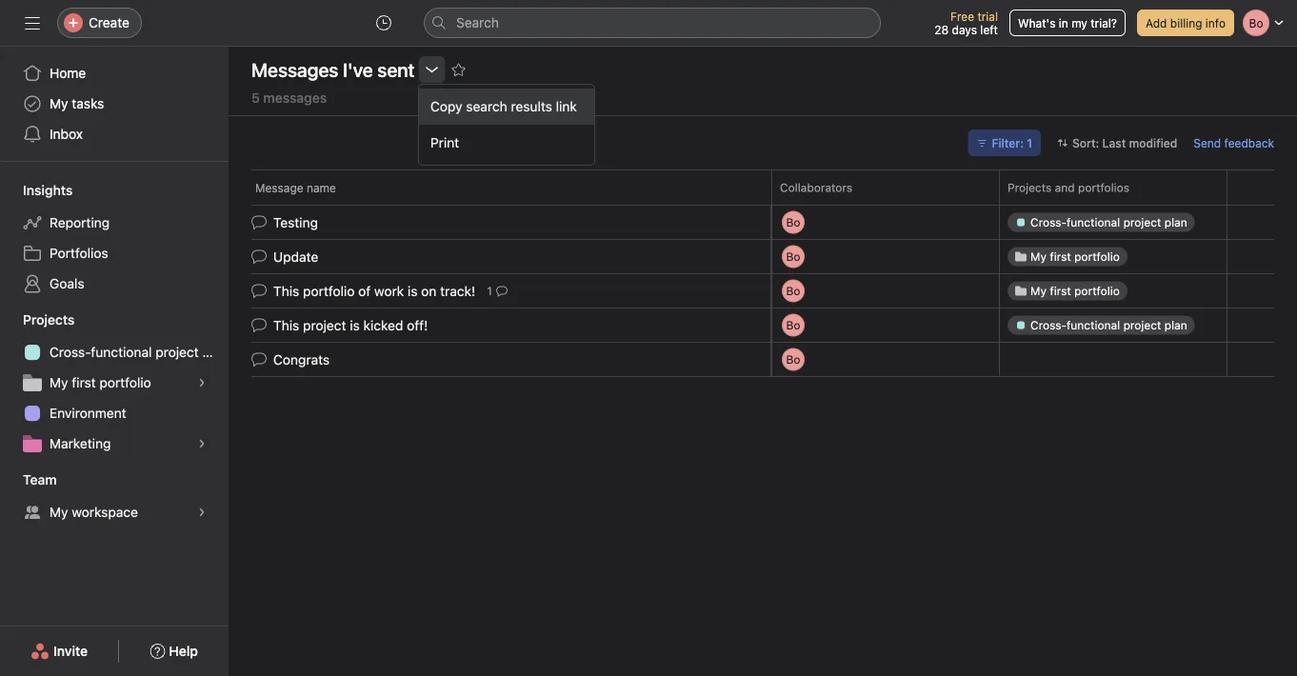 Task type: locate. For each thing, give the bounding box(es) containing it.
conversation name for testing cell
[[229, 205, 772, 240]]

2 vertical spatial my
[[50, 505, 68, 520]]

free
[[951, 10, 975, 23]]

conversation name for this portfolio of work is on track! cell
[[229, 273, 772, 309]]

1 vertical spatial project
[[156, 344, 199, 360]]

sort:
[[1073, 136, 1100, 150]]

search button
[[424, 8, 881, 38]]

1 vertical spatial projects
[[23, 312, 75, 328]]

messages
[[263, 90, 327, 106]]

is inside cell
[[408, 283, 418, 299]]

1 horizontal spatial 1
[[1027, 136, 1033, 150]]

insights element
[[0, 173, 229, 303]]

reporting link
[[11, 208, 217, 238]]

1 vertical spatial this
[[273, 318, 299, 333]]

row
[[229, 170, 1298, 205], [252, 204, 1275, 206]]

0 horizontal spatial is
[[350, 318, 360, 333]]

insights button
[[0, 181, 73, 200]]

environment
[[50, 405, 126, 421]]

this down update
[[273, 283, 299, 299]]

insights
[[23, 182, 73, 198]]

kicked
[[364, 318, 403, 333]]

copy search results link menu item
[[419, 89, 595, 125]]

project
[[303, 318, 346, 333], [156, 344, 199, 360]]

projects inside dropdown button
[[23, 312, 75, 328]]

5 cell from the top
[[999, 342, 1228, 377]]

add
[[1146, 16, 1168, 30]]

2 my from the top
[[50, 375, 68, 391]]

inbox link
[[11, 119, 217, 150]]

name
[[307, 181, 336, 194]]

track!
[[440, 283, 476, 299]]

trial?
[[1091, 16, 1118, 30]]

cell for testing
[[999, 205, 1228, 240]]

0 vertical spatial portfolio
[[303, 283, 355, 299]]

copy
[[431, 99, 463, 114]]

projects left and
[[1008, 181, 1052, 194]]

messages
[[252, 58, 339, 81]]

project inside "link"
[[156, 344, 199, 360]]

0 vertical spatial project
[[303, 318, 346, 333]]

1 right filter:
[[1027, 136, 1033, 150]]

cross-functional project plan link
[[11, 337, 229, 368]]

projects button
[[0, 311, 75, 330]]

help
[[169, 644, 198, 659]]

is
[[408, 283, 418, 299], [350, 318, 360, 333]]

project inside "cell"
[[303, 318, 346, 333]]

0 horizontal spatial 1
[[487, 284, 492, 298]]

search
[[456, 15, 499, 30]]

environment link
[[11, 398, 217, 429]]

results
[[511, 99, 552, 114]]

portfolio left of
[[303, 283, 355, 299]]

collaborators
[[780, 181, 853, 194]]

my tasks link
[[11, 89, 217, 119]]

1 horizontal spatial project
[[303, 318, 346, 333]]

see details, my first portfolio image
[[196, 377, 208, 389]]

this up congrats
[[273, 318, 299, 333]]

congrats row
[[229, 341, 1298, 379]]

projects
[[1008, 181, 1052, 194], [23, 312, 75, 328]]

conversation name for congrats cell
[[229, 342, 772, 377]]

2 cell from the top
[[999, 239, 1228, 274]]

0 vertical spatial 1
[[1027, 136, 1033, 150]]

0 vertical spatial this
[[273, 283, 299, 299]]

tree grid
[[229, 203, 1298, 379]]

this portfolio of work is on track! row
[[229, 272, 1298, 310]]

1 horizontal spatial is
[[408, 283, 418, 299]]

my left tasks at the top of page
[[50, 96, 68, 111]]

is left kicked at the top of the page
[[350, 318, 360, 333]]

1 right track! at the top left of page
[[487, 284, 492, 298]]

3 my from the top
[[50, 505, 68, 520]]

this project is kicked off!
[[273, 318, 428, 333]]

1 vertical spatial my
[[50, 375, 68, 391]]

workspace
[[72, 505, 138, 520]]

conversation name for update cell
[[229, 239, 772, 274]]

plan
[[202, 344, 229, 360]]

0 vertical spatial is
[[408, 283, 418, 299]]

sort: last modified button
[[1049, 130, 1187, 156]]

what's in my trial?
[[1018, 16, 1118, 30]]

1 vertical spatial 1
[[487, 284, 492, 298]]

copy search results link
[[431, 99, 577, 114]]

1
[[1027, 136, 1033, 150], [487, 284, 492, 298]]

cell inside testing row
[[999, 205, 1228, 240]]

5 messages button
[[252, 90, 327, 115]]

my workspace
[[50, 505, 138, 520]]

project left plan
[[156, 344, 199, 360]]

1 vertical spatial is
[[350, 318, 360, 333]]

hide sidebar image
[[25, 15, 40, 30]]

history image
[[376, 15, 392, 30]]

cell for congrats
[[999, 342, 1228, 377]]

my tasks
[[50, 96, 104, 111]]

projects inside column header
[[1008, 181, 1052, 194]]

help button
[[137, 635, 210, 669]]

info
[[1206, 16, 1226, 30]]

portfolio
[[303, 283, 355, 299], [99, 375, 151, 391]]

cell inside this project is kicked off! row
[[999, 308, 1228, 343]]

my first portfolio link
[[11, 368, 217, 398]]

0 vertical spatial my
[[50, 96, 68, 111]]

invite button
[[18, 635, 100, 669]]

1 cell from the top
[[999, 205, 1228, 240]]

cell
[[999, 205, 1228, 240], [999, 239, 1228, 274], [999, 273, 1228, 309], [999, 308, 1228, 343], [999, 342, 1228, 377]]

3 cell from the top
[[999, 273, 1228, 309]]

is left on
[[408, 283, 418, 299]]

my inside teams element
[[50, 505, 68, 520]]

first
[[72, 375, 96, 391]]

my
[[50, 96, 68, 111], [50, 375, 68, 391], [50, 505, 68, 520]]

5
[[252, 90, 260, 106]]

goals
[[50, 276, 84, 292]]

my down team
[[50, 505, 68, 520]]

billing
[[1171, 16, 1203, 30]]

filter: 1 button
[[968, 130, 1041, 156]]

message
[[255, 181, 304, 194]]

project up congrats
[[303, 318, 346, 333]]

is inside "cell"
[[350, 318, 360, 333]]

this project is kicked off! row
[[229, 306, 1298, 344]]

i've sent
[[343, 58, 415, 81]]

28
[[935, 23, 949, 36]]

0 horizontal spatial projects
[[23, 312, 75, 328]]

this inside conversation name for this portfolio of work is on track! cell
[[273, 283, 299, 299]]

0 horizontal spatial portfolio
[[99, 375, 151, 391]]

0 vertical spatial projects
[[1008, 181, 1052, 194]]

filter: 1
[[992, 136, 1033, 150]]

portfolio inside projects element
[[99, 375, 151, 391]]

this inside the conversation name for this project is kicked off! "cell"
[[273, 318, 299, 333]]

cell for this project is kicked off!
[[999, 308, 1228, 343]]

cross-
[[50, 344, 91, 360]]

actions image
[[424, 62, 440, 77]]

1 horizontal spatial projects
[[1008, 181, 1052, 194]]

portfolio down cross-functional project plan "link" on the left of page
[[99, 375, 151, 391]]

2 this from the top
[[273, 318, 299, 333]]

1 this from the top
[[273, 283, 299, 299]]

this
[[273, 283, 299, 299], [273, 318, 299, 333]]

my inside global element
[[50, 96, 68, 111]]

1 horizontal spatial portfolio
[[303, 283, 355, 299]]

0 horizontal spatial project
[[156, 344, 199, 360]]

1 vertical spatial portfolio
[[99, 375, 151, 391]]

projects up cross-
[[23, 312, 75, 328]]

update
[[273, 249, 318, 265]]

this for this project is kicked off!
[[273, 318, 299, 333]]

my inside projects element
[[50, 375, 68, 391]]

my left first
[[50, 375, 68, 391]]

link
[[556, 99, 577, 114]]

1 my from the top
[[50, 96, 68, 111]]

4 cell from the top
[[999, 308, 1228, 343]]

global element
[[0, 47, 229, 161]]

see details, marketing image
[[196, 438, 208, 450]]



Task type: describe. For each thing, give the bounding box(es) containing it.
send feedback link
[[1194, 134, 1275, 151]]

what's
[[1018, 16, 1056, 30]]

projects element
[[0, 303, 229, 463]]

left
[[981, 23, 998, 36]]

testing row
[[229, 203, 1298, 242]]

5 messages
[[252, 90, 327, 106]]

off!
[[407, 318, 428, 333]]

conversation name for this project is kicked off! cell
[[229, 308, 772, 343]]

marketing
[[50, 436, 111, 452]]

home
[[50, 65, 86, 81]]

message name column header
[[252, 170, 777, 205]]

free trial 28 days left
[[935, 10, 998, 36]]

goals link
[[11, 269, 217, 299]]

days
[[952, 23, 978, 36]]

message name
[[255, 181, 336, 194]]

create
[[89, 15, 130, 30]]

congrats
[[273, 352, 330, 368]]

testing
[[273, 215, 318, 230]]

my workspace link
[[11, 497, 217, 528]]

functional
[[91, 344, 152, 360]]

projects for projects and portfolios
[[1008, 181, 1052, 194]]

my for my workspace
[[50, 505, 68, 520]]

1 inside button
[[487, 284, 492, 298]]

row containing message name
[[229, 170, 1298, 205]]

add billing info button
[[1138, 10, 1235, 36]]

my
[[1072, 16, 1088, 30]]

see details, my workspace image
[[196, 507, 208, 518]]

sort: last modified
[[1073, 136, 1178, 150]]

of
[[358, 283, 371, 299]]

tree grid containing testing
[[229, 203, 1298, 379]]

this portfolio of work is on track!
[[273, 283, 476, 299]]

inbox
[[50, 126, 83, 142]]

invite
[[53, 644, 88, 659]]

portfolios
[[50, 245, 108, 261]]

search list box
[[424, 8, 881, 38]]

reporting
[[50, 215, 110, 231]]

teams element
[[0, 463, 229, 532]]

in
[[1059, 16, 1069, 30]]

trial
[[978, 10, 998, 23]]

team button
[[0, 471, 57, 490]]

portfolios
[[1079, 181, 1130, 194]]

projects for projects
[[23, 312, 75, 328]]

and
[[1055, 181, 1075, 194]]

portfolio inside cell
[[303, 283, 355, 299]]

send feedback
[[1194, 136, 1275, 150]]

collaborators column header
[[772, 170, 1005, 205]]

what's in my trial? button
[[1010, 10, 1126, 36]]

1 inside button
[[1027, 136, 1033, 150]]

my for my first portfolio
[[50, 375, 68, 391]]

create button
[[57, 8, 142, 38]]

tasks
[[72, 96, 104, 111]]

search
[[466, 99, 508, 114]]

add to starred image
[[451, 62, 466, 77]]

team
[[23, 472, 57, 488]]

marketing link
[[11, 429, 217, 459]]

filter:
[[992, 136, 1024, 150]]

my first portfolio
[[50, 375, 151, 391]]

this for this portfolio of work is on track!
[[273, 283, 299, 299]]

projects and portfolios
[[1008, 181, 1130, 194]]

home link
[[11, 58, 217, 89]]

portfolios link
[[11, 238, 217, 269]]

projects and portfolios column header
[[999, 170, 1233, 205]]

my for my tasks
[[50, 96, 68, 111]]

update row
[[229, 238, 1298, 276]]

send
[[1194, 136, 1222, 150]]

last
[[1103, 136, 1126, 150]]

on
[[421, 283, 437, 299]]

add billing info
[[1146, 16, 1226, 30]]

print
[[431, 135, 459, 151]]

work
[[374, 283, 404, 299]]

messages i've sent
[[252, 58, 415, 81]]

cell for update
[[999, 239, 1228, 274]]

modified
[[1130, 136, 1178, 150]]

cell for this portfolio of work is on track!
[[999, 273, 1228, 309]]

cross-functional project plan
[[50, 344, 229, 360]]

feedback
[[1225, 136, 1275, 150]]

1 button
[[483, 282, 511, 301]]



Task type: vqa. For each thing, say whether or not it's contained in the screenshot.
2nd topics from the bottom
no



